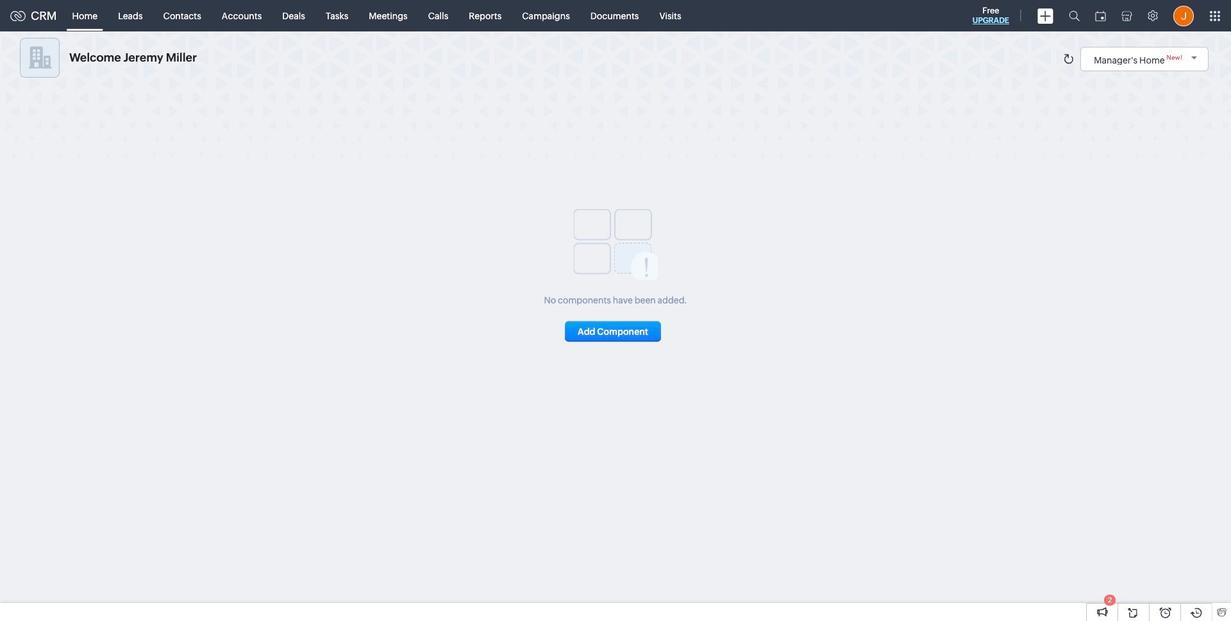 Task type: vqa. For each thing, say whether or not it's contained in the screenshot.
Calendar image
yes



Task type: locate. For each thing, give the bounding box(es) containing it.
create menu image
[[1038, 8, 1054, 23]]

logo image
[[10, 11, 26, 21]]

search element
[[1062, 0, 1088, 31]]

search image
[[1070, 10, 1080, 21]]

profile element
[[1166, 0, 1202, 31]]



Task type: describe. For each thing, give the bounding box(es) containing it.
calendar image
[[1096, 11, 1107, 21]]

create menu element
[[1030, 0, 1062, 31]]

profile image
[[1174, 5, 1195, 26]]



